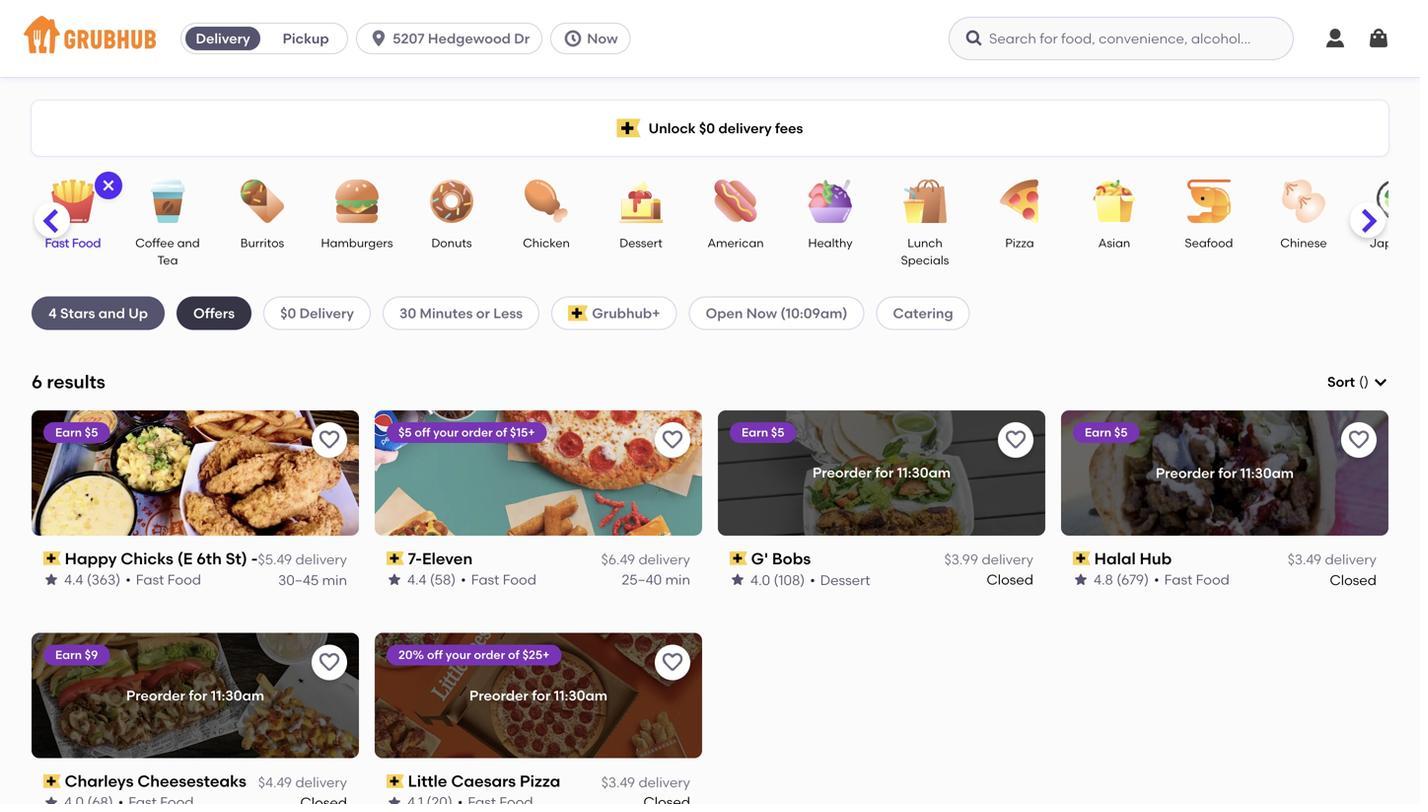 Task type: vqa. For each thing, say whether or not it's contained in the screenshot.
Best Sellers Tab
no



Task type: describe. For each thing, give the bounding box(es) containing it.
5207
[[393, 30, 425, 47]]

chicken
[[523, 236, 570, 250]]

$6.49 delivery
[[601, 551, 691, 568]]

0 vertical spatial pizza
[[1006, 236, 1035, 250]]

for for halal hub
[[1219, 464, 1237, 481]]

preorder for 11:30am for charleys cheesesteaks
[[126, 687, 264, 704]]

earn $5 for halal
[[1085, 425, 1128, 439]]

$5 for g'
[[771, 425, 785, 439]]

30–45 min
[[278, 571, 347, 588]]

11:30am for g' bobs
[[897, 464, 951, 481]]

japanes
[[1370, 236, 1421, 250]]

min for 7-eleven
[[666, 571, 691, 588]]

chicken image
[[512, 180, 581, 223]]

$0 delivery
[[280, 305, 354, 321]]

sort ( )
[[1328, 373, 1369, 390]]

closed for g' bobs
[[987, 571, 1034, 588]]

donuts
[[432, 236, 472, 250]]

lunch specials
[[901, 236, 949, 267]]

cheesesteaks
[[137, 772, 247, 791]]

little caesars pizza
[[408, 772, 561, 791]]

delivery for charleys cheesesteaks
[[295, 774, 347, 791]]

happy chicks (e 6th st) -  logo image
[[32, 410, 359, 535]]

(363)
[[87, 571, 121, 588]]

delivery for happy chicks (e 6th st) -
[[295, 551, 347, 568]]

save this restaurant button for charleys cheesesteaks
[[312, 645, 347, 680]]

star icon image for g' bobs
[[730, 572, 746, 588]]

20%
[[399, 648, 424, 662]]

dessert image
[[607, 180, 676, 223]]

save this restaurant button for g' bobs
[[998, 422, 1034, 458]]

asian image
[[1080, 180, 1149, 223]]

30 minutes or less
[[400, 305, 523, 321]]

$4.49 delivery
[[258, 774, 347, 791]]

coffee and tea image
[[133, 180, 202, 223]]

chinese image
[[1270, 180, 1339, 223]]

results
[[47, 371, 105, 393]]

now button
[[551, 23, 639, 54]]

save this restaurant button for happy chicks (e 6th st) -
[[312, 422, 347, 458]]

4.4 (363)
[[64, 571, 121, 588]]

american image
[[701, 180, 770, 223]]

healthy image
[[796, 180, 865, 223]]

food down fast food image
[[72, 236, 101, 250]]

catering
[[893, 305, 954, 321]]

pickup button
[[265, 23, 347, 54]]

burritos image
[[228, 180, 297, 223]]

min for happy chicks (e 6th st) -
[[322, 571, 347, 588]]

off for 7-
[[415, 425, 431, 439]]

lunch specials image
[[891, 180, 960, 223]]

$3.99
[[945, 551, 979, 568]]

25–40 min
[[622, 571, 691, 588]]

30–45
[[278, 571, 319, 588]]

now inside button
[[587, 30, 618, 47]]

• fast food for chicks
[[125, 571, 201, 588]]

order for caesars
[[474, 648, 505, 662]]

save this restaurant image for 7-eleven
[[661, 428, 685, 452]]

• fast food for hub
[[1154, 571, 1230, 588]]

earn $5 for g'
[[742, 425, 785, 439]]

up
[[128, 305, 148, 321]]

$5 for halal
[[1115, 425, 1128, 439]]

of for eleven
[[496, 425, 507, 439]]

$5.49 delivery
[[258, 551, 347, 568]]

$15+
[[510, 425, 535, 439]]

unlock $0 delivery fees
[[649, 120, 803, 136]]

(e
[[177, 549, 193, 568]]

$5.49
[[258, 551, 292, 568]]

30
[[400, 305, 417, 321]]

4.8 (679)
[[1094, 571, 1149, 588]]

$25+
[[523, 648, 550, 662]]

fast food
[[45, 236, 101, 250]]

fees
[[775, 120, 803, 136]]

$5 off your order of $15+
[[399, 425, 535, 439]]

your for eleven
[[433, 425, 459, 439]]

fast down fast food image
[[45, 236, 69, 250]]

star icon image for charleys cheesesteaks
[[43, 795, 59, 804]]

minutes
[[420, 305, 473, 321]]

your for caesars
[[446, 648, 471, 662]]

closed for halal hub
[[1330, 571, 1377, 588]]

delivery inside delivery button
[[196, 30, 250, 47]]

4.0 (108)
[[751, 571, 805, 588]]

charleys cheesesteaks
[[65, 772, 247, 791]]

grubhub plus flag logo image for grubhub+
[[568, 305, 588, 321]]

halal hub
[[1095, 549, 1172, 568]]

4.4 for 7-
[[407, 571, 427, 588]]

hedgewood
[[428, 30, 511, 47]]

4 stars and up
[[48, 305, 148, 321]]

delivery for halal hub
[[1325, 551, 1377, 568]]

grubhub+
[[592, 305, 661, 321]]

hamburgers
[[321, 236, 393, 250]]

earn for halal hub
[[1085, 425, 1112, 439]]

4.4 for happy
[[64, 571, 83, 588]]

charleys
[[65, 772, 134, 791]]

Search for food, convenience, alcohol... search field
[[949, 17, 1294, 60]]

tea
[[157, 253, 178, 267]]

svg image for now
[[564, 29, 583, 48]]

halal
[[1095, 549, 1136, 568]]

5207 hedgewood dr
[[393, 30, 530, 47]]

star icon image for halal hub
[[1073, 572, 1089, 588]]

pickup
[[283, 30, 329, 47]]

happy chicks (e 6th st) -
[[65, 549, 258, 568]]

(58)
[[430, 571, 456, 588]]

20% off your order of $25+
[[399, 648, 550, 662]]

earn for happy chicks (e 6th st) -
[[55, 425, 82, 439]]

4.4 (58)
[[407, 571, 456, 588]]

save this restaurant image for happy chicks (e 6th st) -
[[318, 428, 341, 452]]

(679)
[[1117, 571, 1149, 588]]

open
[[706, 305, 743, 321]]

delivery for 7-eleven
[[639, 551, 691, 568]]

1 horizontal spatial $0
[[699, 120, 715, 136]]

$5 for happy
[[85, 425, 98, 439]]

or
[[476, 305, 490, 321]]

chinese
[[1281, 236, 1328, 250]]

delivery for g' bobs
[[982, 551, 1034, 568]]

food for 7-
[[503, 571, 537, 588]]

7-
[[408, 549, 422, 568]]

star icon image for 7-eleven
[[387, 572, 403, 588]]

earn $9
[[55, 648, 98, 662]]

for for little caesars pizza
[[532, 687, 551, 704]]

6th
[[197, 549, 222, 568]]

food for happy
[[167, 571, 201, 588]]

$3.99 delivery
[[945, 551, 1034, 568]]

subscription pass image for charleys cheesesteaks
[[43, 774, 61, 788]]

eleven
[[422, 549, 473, 568]]

star icon image for little caesars pizza
[[387, 795, 403, 804]]

coffee and tea
[[135, 236, 200, 267]]



Task type: locate. For each thing, give the bounding box(es) containing it.
1 horizontal spatial svg image
[[564, 29, 583, 48]]

none field containing sort
[[1328, 372, 1389, 392]]

your left $15+
[[433, 425, 459, 439]]

save this restaurant image
[[318, 428, 341, 452], [1004, 428, 1028, 452]]

$3.49 delivery for halal hub
[[1288, 551, 1377, 568]]

1 vertical spatial off
[[427, 648, 443, 662]]

2 earn $5 from the left
[[742, 425, 785, 439]]

closed
[[987, 571, 1034, 588], [1330, 571, 1377, 588]]

fast right (58)
[[471, 571, 500, 588]]

• down hub
[[1154, 571, 1160, 588]]

11:30am
[[897, 464, 951, 481], [1241, 464, 1294, 481], [211, 687, 264, 704], [554, 687, 608, 704]]

0 horizontal spatial delivery
[[196, 30, 250, 47]]

$0 right offers
[[280, 305, 296, 321]]

1 min from the left
[[322, 571, 347, 588]]

1 horizontal spatial dessert
[[821, 571, 871, 588]]

preorder for caesars
[[470, 687, 529, 704]]

11:30am for little caesars pizza
[[554, 687, 608, 704]]

0 horizontal spatial dessert
[[620, 236, 663, 250]]

0 vertical spatial of
[[496, 425, 507, 439]]

star icon image for happy chicks (e 6th st) -
[[43, 572, 59, 588]]

1 vertical spatial $0
[[280, 305, 296, 321]]

preorder for hub
[[1156, 464, 1215, 481]]

(
[[1360, 373, 1364, 390]]

food down (e
[[167, 571, 201, 588]]

1 vertical spatial your
[[446, 648, 471, 662]]

0 horizontal spatial $3.49
[[602, 774, 635, 791]]

• right (108)
[[810, 571, 816, 588]]

1 vertical spatial and
[[98, 305, 125, 321]]

svg image inside "now" button
[[564, 29, 583, 48]]

caesars
[[451, 772, 516, 791]]

preorder for 11:30am
[[813, 464, 951, 481], [1156, 464, 1294, 481], [126, 687, 264, 704], [470, 687, 608, 704]]

$4.49
[[258, 774, 292, 791]]

• for eleven
[[461, 571, 466, 588]]

1 vertical spatial delivery
[[300, 305, 354, 321]]

6 results
[[32, 371, 105, 393]]

lunch
[[908, 236, 943, 250]]

6
[[32, 371, 42, 393]]

for for charleys cheesesteaks
[[189, 687, 207, 704]]

1 $5 from the left
[[85, 425, 98, 439]]

delivery for little caesars pizza
[[639, 774, 691, 791]]

2 horizontal spatial earn $5
[[1085, 425, 1128, 439]]

2 closed from the left
[[1330, 571, 1377, 588]]

grubhub plus flag logo image left grubhub+
[[568, 305, 588, 321]]

fast for halal hub
[[1165, 571, 1193, 588]]

delivery left pickup
[[196, 30, 250, 47]]

2 • fast food from the left
[[461, 571, 537, 588]]

0 vertical spatial and
[[177, 236, 200, 250]]

subscription pass image for halal hub
[[1073, 552, 1091, 565]]

1 horizontal spatial and
[[177, 236, 200, 250]]

0 horizontal spatial now
[[587, 30, 618, 47]]

fast for 7-eleven
[[471, 571, 500, 588]]

burritos
[[241, 236, 284, 250]]

$6.49
[[601, 551, 635, 568]]

main navigation navigation
[[0, 0, 1421, 77]]

1 horizontal spatial closed
[[1330, 571, 1377, 588]]

your right 20%
[[446, 648, 471, 662]]

4
[[48, 305, 57, 321]]

0 vertical spatial $3.49 delivery
[[1288, 551, 1377, 568]]

4.0
[[751, 571, 771, 588]]

grubhub plus flag logo image left 'unlock'
[[617, 119, 641, 138]]

0 horizontal spatial of
[[496, 425, 507, 439]]

1 horizontal spatial pizza
[[1006, 236, 1035, 250]]

2 save this restaurant image from the left
[[1004, 428, 1028, 452]]

star icon image
[[43, 572, 59, 588], [387, 572, 403, 588], [730, 572, 746, 588], [1073, 572, 1089, 588], [43, 795, 59, 804], [387, 795, 403, 804]]

coffee
[[135, 236, 174, 250]]

1 horizontal spatial $3.49
[[1288, 551, 1322, 568]]

4 • from the left
[[1154, 571, 1160, 588]]

• for bobs
[[810, 571, 816, 588]]

• fast food for eleven
[[461, 571, 537, 588]]

$0 right 'unlock'
[[699, 120, 715, 136]]

save this restaurant image for halal hub
[[1348, 428, 1371, 452]]

$3.49 delivery
[[1288, 551, 1377, 568], [602, 774, 691, 791]]

subscription pass image left charleys
[[43, 774, 61, 788]]

$9
[[85, 648, 98, 662]]

save this restaurant image for little caesars pizza
[[661, 651, 685, 674]]

0 vertical spatial grubhub plus flag logo image
[[617, 119, 641, 138]]

1 vertical spatial order
[[474, 648, 505, 662]]

1 horizontal spatial subscription pass image
[[730, 552, 747, 565]]

of for caesars
[[508, 648, 520, 662]]

• fast food down eleven
[[461, 571, 537, 588]]

offers
[[193, 305, 235, 321]]

g' bobs
[[751, 549, 811, 568]]

save this restaurant button for halal hub
[[1342, 422, 1377, 458]]

7-eleven
[[408, 549, 473, 568]]

3 • from the left
[[810, 571, 816, 588]]

0 horizontal spatial • fast food
[[125, 571, 201, 588]]

2 horizontal spatial • fast food
[[1154, 571, 1230, 588]]

fast food image
[[38, 180, 108, 223]]

0 horizontal spatial save this restaurant image
[[318, 428, 341, 452]]

0 vertical spatial $3.49
[[1288, 551, 1322, 568]]

4 $5 from the left
[[1115, 425, 1128, 439]]

4.4 down happy
[[64, 571, 83, 588]]

1 vertical spatial $3.49 delivery
[[602, 774, 691, 791]]

delivery button
[[182, 23, 265, 54]]

fast down chicks
[[136, 571, 164, 588]]

dr
[[514, 30, 530, 47]]

fast for happy chicks (e 6th st) -
[[136, 571, 164, 588]]

and up tea
[[177, 236, 200, 250]]

25–40
[[622, 571, 662, 588]]

subscription pass image for happy chicks (e 6th st) -
[[43, 552, 61, 565]]

1 horizontal spatial grubhub plus flag logo image
[[617, 119, 641, 138]]

5207 hedgewood dr button
[[356, 23, 551, 54]]

save this restaurant image
[[661, 428, 685, 452], [1348, 428, 1371, 452], [318, 651, 341, 674], [661, 651, 685, 674]]

3 $5 from the left
[[771, 425, 785, 439]]

0 horizontal spatial pizza
[[520, 772, 561, 791]]

1 horizontal spatial delivery
[[300, 305, 354, 321]]

1 horizontal spatial now
[[747, 305, 777, 321]]

dessert down dessert "image" at the top left of the page
[[620, 236, 663, 250]]

st)
[[226, 549, 247, 568]]

0 vertical spatial your
[[433, 425, 459, 439]]

bobs
[[772, 549, 811, 568]]

subscription pass image for 7-eleven
[[387, 552, 404, 565]]

preorder for 11:30am for little caesars pizza
[[470, 687, 608, 704]]

0 horizontal spatial subscription pass image
[[387, 774, 404, 788]]

chicks
[[121, 549, 174, 568]]

and inside coffee and tea
[[177, 236, 200, 250]]

sort
[[1328, 373, 1356, 390]]

0 horizontal spatial $3.49 delivery
[[602, 774, 691, 791]]

2 $5 from the left
[[399, 425, 412, 439]]

• fast food down happy chicks (e 6th st) -
[[125, 571, 201, 588]]

off for little
[[427, 648, 443, 662]]

grubhub plus flag logo image for unlock $0 delivery fees
[[617, 119, 641, 138]]

1 horizontal spatial of
[[508, 648, 520, 662]]

for
[[875, 464, 894, 481], [1219, 464, 1237, 481], [189, 687, 207, 704], [532, 687, 551, 704]]

1 horizontal spatial earn $5
[[742, 425, 785, 439]]

(108)
[[774, 571, 805, 588]]

4.8
[[1094, 571, 1114, 588]]

3 • fast food from the left
[[1154, 571, 1230, 588]]

0 horizontal spatial 4.4
[[64, 571, 83, 588]]

11:30am for halal hub
[[1241, 464, 1294, 481]]

fast down hub
[[1165, 571, 1193, 588]]

dessert right (108)
[[821, 571, 871, 588]]

subscription pass image left 7-
[[387, 552, 404, 565]]

11:30am for charleys cheesesteaks
[[211, 687, 264, 704]]

svg image
[[1324, 27, 1348, 50], [965, 29, 985, 48], [101, 178, 116, 193], [1373, 374, 1389, 390]]

earn for g' bobs
[[742, 425, 769, 439]]

pizza down the pizza image on the top of page
[[1006, 236, 1035, 250]]

american
[[708, 236, 764, 250]]

save this restaurant image for g' bobs
[[1004, 428, 1028, 452]]

subscription pass image left happy
[[43, 552, 61, 565]]

preorder for 11:30am for g' bobs
[[813, 464, 951, 481]]

subscription pass image
[[730, 552, 747, 565], [1073, 552, 1091, 565], [387, 774, 404, 788]]

seafood image
[[1175, 180, 1244, 223]]

1 • fast food from the left
[[125, 571, 201, 588]]

delivery down hamburgers
[[300, 305, 354, 321]]

preorder for bobs
[[813, 464, 872, 481]]

1 vertical spatial pizza
[[520, 772, 561, 791]]

1 vertical spatial now
[[747, 305, 777, 321]]

food right (58)
[[503, 571, 537, 588]]

delivery
[[196, 30, 250, 47], [300, 305, 354, 321]]

earn for charleys cheesesteaks
[[55, 648, 82, 662]]

donuts image
[[417, 180, 486, 223]]

)
[[1364, 373, 1369, 390]]

order for eleven
[[462, 425, 493, 439]]

of left $25+
[[508, 648, 520, 662]]

fast
[[45, 236, 69, 250], [136, 571, 164, 588], [471, 571, 500, 588], [1165, 571, 1193, 588]]

1 horizontal spatial • fast food
[[461, 571, 537, 588]]

food right (679)
[[1196, 571, 1230, 588]]

0 vertical spatial delivery
[[196, 30, 250, 47]]

of left $15+
[[496, 425, 507, 439]]

asian
[[1099, 236, 1131, 250]]

order left $25+
[[474, 648, 505, 662]]

0 vertical spatial dessert
[[620, 236, 663, 250]]

1 horizontal spatial save this restaurant image
[[1004, 428, 1028, 452]]

and
[[177, 236, 200, 250], [98, 305, 125, 321]]

stars
[[60, 305, 95, 321]]

0 vertical spatial now
[[587, 30, 618, 47]]

$0
[[699, 120, 715, 136], [280, 305, 296, 321]]

$3.49 for halal hub
[[1288, 551, 1322, 568]]

• for chicks
[[125, 571, 131, 588]]

food for halal
[[1196, 571, 1230, 588]]

0 horizontal spatial grubhub plus flag logo image
[[568, 305, 588, 321]]

0 horizontal spatial and
[[98, 305, 125, 321]]

pizza image
[[986, 180, 1055, 223]]

1 vertical spatial of
[[508, 648, 520, 662]]

4.4 down 7-
[[407, 571, 427, 588]]

None field
[[1328, 372, 1389, 392]]

1 horizontal spatial $3.49 delivery
[[1288, 551, 1377, 568]]

3 earn $5 from the left
[[1085, 425, 1128, 439]]

hamburgers image
[[323, 180, 392, 223]]

2 horizontal spatial svg image
[[1367, 27, 1391, 50]]

svg image inside 5207 hedgewood dr button
[[369, 29, 389, 48]]

min right 25–40
[[666, 571, 691, 588]]

save this restaurant button for 7-eleven
[[655, 422, 691, 458]]

0 horizontal spatial $0
[[280, 305, 296, 321]]

0 vertical spatial order
[[462, 425, 493, 439]]

min right 30–45
[[322, 571, 347, 588]]

dessert
[[620, 236, 663, 250], [821, 571, 871, 588]]

1 horizontal spatial 4.4
[[407, 571, 427, 588]]

1 vertical spatial $3.49
[[602, 774, 635, 791]]

2 horizontal spatial subscription pass image
[[1073, 552, 1091, 565]]

for for g' bobs
[[875, 464, 894, 481]]

2 min from the left
[[666, 571, 691, 588]]

• right (58)
[[461, 571, 466, 588]]

1 • from the left
[[125, 571, 131, 588]]

1 save this restaurant image from the left
[[318, 428, 341, 452]]

1 horizontal spatial min
[[666, 571, 691, 588]]

seafood
[[1185, 236, 1234, 250]]

pizza right caesars
[[520, 772, 561, 791]]

1 vertical spatial grubhub plus flag logo image
[[568, 305, 588, 321]]

g'
[[751, 549, 769, 568]]

0 horizontal spatial closed
[[987, 571, 1034, 588]]

subscription pass image for g' bobs
[[730, 552, 747, 565]]

your
[[433, 425, 459, 439], [446, 648, 471, 662]]

1 4.4 from the left
[[64, 571, 83, 588]]

food
[[72, 236, 101, 250], [167, 571, 201, 588], [503, 571, 537, 588], [1196, 571, 1230, 588]]

off
[[415, 425, 431, 439], [427, 648, 443, 662]]

preorder for cheesesteaks
[[126, 687, 185, 704]]

svg image for 5207 hedgewood dr
[[369, 29, 389, 48]]

1 closed from the left
[[987, 571, 1034, 588]]

subscription pass image left 'halal'
[[1073, 552, 1091, 565]]

little
[[408, 772, 447, 791]]

save this restaurant button
[[312, 422, 347, 458], [655, 422, 691, 458], [998, 422, 1034, 458], [1342, 422, 1377, 458], [312, 645, 347, 680], [655, 645, 691, 680]]

•
[[125, 571, 131, 588], [461, 571, 466, 588], [810, 571, 816, 588], [1154, 571, 1160, 588]]

-
[[251, 549, 258, 568]]

unlock
[[649, 120, 696, 136]]

delivery
[[719, 120, 772, 136], [295, 551, 347, 568], [639, 551, 691, 568], [982, 551, 1034, 568], [1325, 551, 1377, 568], [295, 774, 347, 791], [639, 774, 691, 791]]

subscription pass image left little
[[387, 774, 404, 788]]

open now (10:09am)
[[706, 305, 848, 321]]

hub
[[1140, 549, 1172, 568]]

subscription pass image for little caesars pizza
[[387, 774, 404, 788]]

• dessert
[[810, 571, 871, 588]]

preorder for 11:30am for halal hub
[[1156, 464, 1294, 481]]

• for hub
[[1154, 571, 1160, 588]]

less
[[494, 305, 523, 321]]

7-eleven logo image
[[375, 410, 702, 535]]

1 earn $5 from the left
[[55, 425, 98, 439]]

earn
[[55, 425, 82, 439], [742, 425, 769, 439], [1085, 425, 1112, 439], [55, 648, 82, 662]]

save this restaurant button for little caesars pizza
[[655, 645, 691, 680]]

order left $15+
[[462, 425, 493, 439]]

2 • from the left
[[461, 571, 466, 588]]

$3.49 for little caesars pizza
[[602, 774, 635, 791]]

subscription pass image
[[43, 552, 61, 565], [387, 552, 404, 565], [43, 774, 61, 788]]

svg image
[[1367, 27, 1391, 50], [369, 29, 389, 48], [564, 29, 583, 48]]

(10:09am)
[[781, 305, 848, 321]]

happy
[[65, 549, 117, 568]]

now right open
[[747, 305, 777, 321]]

$5
[[85, 425, 98, 439], [399, 425, 412, 439], [771, 425, 785, 439], [1115, 425, 1128, 439]]

and left up
[[98, 305, 125, 321]]

0 horizontal spatial earn $5
[[55, 425, 98, 439]]

1 vertical spatial dessert
[[821, 571, 871, 588]]

healthy
[[808, 236, 853, 250]]

now
[[587, 30, 618, 47], [747, 305, 777, 321]]

0 horizontal spatial min
[[322, 571, 347, 588]]

of
[[496, 425, 507, 439], [508, 648, 520, 662]]

0 vertical spatial $0
[[699, 120, 715, 136]]

subscription pass image left g'
[[730, 552, 747, 565]]

0 horizontal spatial svg image
[[369, 29, 389, 48]]

save this restaurant image for charleys cheesesteaks
[[318, 651, 341, 674]]

grubhub plus flag logo image
[[617, 119, 641, 138], [568, 305, 588, 321]]

2 4.4 from the left
[[407, 571, 427, 588]]

$3.49 delivery for little caesars pizza
[[602, 774, 691, 791]]

specials
[[901, 253, 949, 267]]

• fast food down hub
[[1154, 571, 1230, 588]]

$3.49
[[1288, 551, 1322, 568], [602, 774, 635, 791]]

0 vertical spatial off
[[415, 425, 431, 439]]

order
[[462, 425, 493, 439], [474, 648, 505, 662]]

earn $5 for happy
[[55, 425, 98, 439]]

pizza
[[1006, 236, 1035, 250], [520, 772, 561, 791]]

now right the dr
[[587, 30, 618, 47]]

• right (363)
[[125, 571, 131, 588]]



